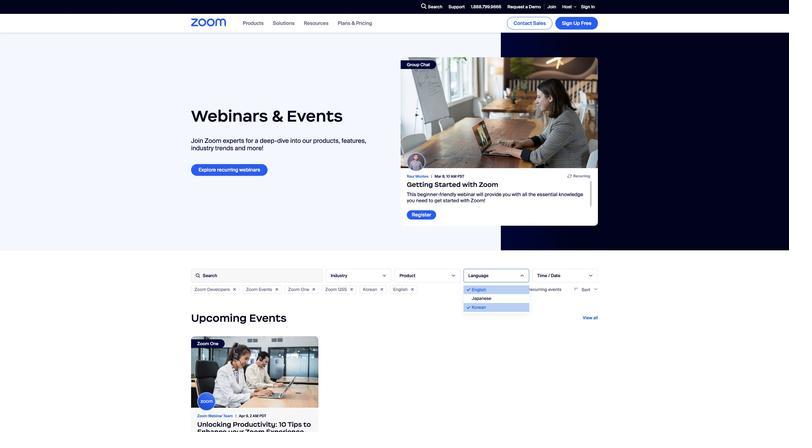 Task type: vqa. For each thing, say whether or not it's contained in the screenshot.
join one of our zoom experts, live, for our regularly scheduled webinars.
no



Task type: locate. For each thing, give the bounding box(es) containing it.
to inside getting started with zoom this beginner-friendly webinar will provide you with all the essential knowledge you need to get started with zoom!
[[429, 197, 433, 204]]

0 horizontal spatial to
[[303, 421, 311, 429]]

1 vertical spatial 10
[[279, 421, 286, 429]]

0 horizontal spatial a
[[255, 137, 258, 145]]

0 horizontal spatial recurring
[[217, 167, 238, 173]]

1 vertical spatial zoom one
[[197, 341, 219, 347]]

industry
[[331, 273, 347, 279]]

None search field
[[399, 2, 419, 12]]

developers
[[207, 287, 230, 292]]

recurring inside explore recurring webinars link
[[217, 167, 238, 173]]

sign for sign up free
[[562, 20, 572, 26]]

1 horizontal spatial sign
[[581, 4, 590, 9]]

0 vertical spatial join
[[548, 4, 556, 9]]

zoom developers
[[195, 287, 230, 292]]

10 inside unlocking productivity: 10 tips to enhance your zoom experience
[[279, 421, 286, 429]]

10 right 8,
[[446, 174, 450, 179]]

1 vertical spatial events
[[259, 287, 272, 292]]

recurring right the explore
[[217, 167, 238, 173]]

webinar
[[457, 192, 475, 198]]

search image
[[421, 4, 427, 9], [421, 4, 427, 9]]

you right provide
[[503, 192, 511, 198]]

webinars
[[191, 106, 268, 126]]

one
[[301, 287, 309, 292], [210, 341, 219, 347]]

webinar
[[208, 414, 223, 419]]

0 horizontal spatial zoom one
[[197, 341, 219, 347]]

0 vertical spatial recurring
[[217, 167, 238, 173]]

1 vertical spatial &
[[272, 106, 283, 126]]

events up our
[[287, 106, 343, 126]]

join
[[548, 4, 556, 9], [191, 137, 203, 145]]

recurring
[[573, 174, 590, 179]]

& right plans at the top left of the page
[[352, 20, 355, 26]]

0 horizontal spatial english
[[393, 287, 408, 292]]

events down search field
[[259, 287, 272, 292]]

10 left the tips
[[279, 421, 286, 429]]

am right "2"
[[253, 414, 259, 419]]

contact
[[514, 20, 532, 26]]

more!
[[247, 144, 263, 152]]

korean right qss
[[363, 287, 377, 292]]

english
[[393, 287, 408, 292], [472, 287, 486, 293]]

0 vertical spatial sign
[[581, 4, 590, 9]]

1 horizontal spatial to
[[429, 197, 433, 204]]

0 vertical spatial zoom one
[[288, 287, 309, 292]]

0 horizontal spatial korean
[[363, 287, 377, 292]]

1 vertical spatial to
[[303, 421, 311, 429]]

1 horizontal spatial join
[[548, 4, 556, 9]]

young asian operator woman agent with headsets working customer service in a call center image
[[191, 337, 318, 408]]

10 for tips
[[279, 421, 286, 429]]

register
[[412, 212, 431, 218]]

language
[[468, 273, 489, 279]]

recurring for explore
[[217, 167, 238, 173]]

1 vertical spatial am
[[253, 414, 259, 419]]

sign left up
[[562, 20, 572, 26]]

0 vertical spatial all
[[522, 192, 527, 198]]

recurring
[[217, 167, 238, 173], [529, 287, 547, 292]]

with up webinar
[[462, 181, 477, 189]]

with
[[462, 181, 477, 189], [512, 192, 521, 198], [460, 197, 470, 204]]

contact sales
[[514, 20, 546, 26]]

all inside getting started with zoom this beginner-friendly webinar will provide you with all the essential knowledge you need to get started with zoom!
[[522, 192, 527, 198]]

unlocking
[[197, 421, 231, 429]]

to left get
[[429, 197, 433, 204]]

apr 9, 2 am pdt
[[239, 414, 266, 419]]

1 horizontal spatial recurring
[[529, 287, 547, 292]]

join for join
[[548, 4, 556, 9]]

group chat
[[407, 62, 430, 68]]

0 horizontal spatial &
[[272, 106, 283, 126]]

raul montes image
[[408, 154, 425, 171]]

a left the demo
[[526, 4, 528, 9]]

events
[[287, 106, 343, 126], [259, 287, 272, 292], [249, 312, 287, 325]]

join inside "join zoom experts for a deep-dive into our products, features, industry trends and more!"
[[191, 137, 203, 145]]

0 vertical spatial 10
[[446, 174, 450, 179]]

webinars
[[239, 167, 260, 173]]

zoom call 16 image
[[401, 57, 598, 168]]

join left host
[[548, 4, 556, 9]]

1 horizontal spatial english
[[472, 287, 486, 293]]

a right for
[[255, 137, 258, 145]]

register link
[[407, 211, 436, 220]]

this
[[407, 192, 416, 198]]

to
[[429, 197, 433, 204], [303, 421, 311, 429]]

Search field
[[191, 269, 323, 283]]

join zoom experts for a deep-dive into our products, features, industry trends and more!
[[191, 137, 366, 152]]

all left the
[[522, 192, 527, 198]]

request a demo
[[508, 4, 541, 9]]

am left pst
[[451, 174, 457, 179]]

demo
[[529, 4, 541, 9]]

qss
[[338, 287, 347, 292]]

you
[[503, 192, 511, 198], [407, 197, 415, 204]]

0 horizontal spatial all
[[522, 192, 527, 198]]

1 horizontal spatial zoom one
[[288, 287, 309, 292]]

0 vertical spatial &
[[352, 20, 355, 26]]

2 vertical spatial events
[[249, 312, 287, 325]]

1 vertical spatial korean
[[472, 305, 486, 311]]

zoom inside unlocking productivity: 10 tips to enhance your zoom experience
[[245, 428, 265, 433]]

all right view
[[593, 316, 598, 321]]

sign for sign in
[[581, 4, 590, 9]]

enhance
[[197, 428, 227, 433]]

1 horizontal spatial a
[[526, 4, 528, 9]]

0 horizontal spatial join
[[191, 137, 203, 145]]

english up japanese
[[472, 287, 486, 293]]

1 vertical spatial join
[[191, 137, 203, 145]]

1 vertical spatial sign
[[562, 20, 572, 26]]

getting
[[407, 181, 433, 189]]

sign
[[581, 4, 590, 9], [562, 20, 572, 26]]

group chat link
[[401, 57, 598, 168]]

sign up free
[[562, 20, 592, 26]]

essential
[[537, 192, 558, 198]]

1 horizontal spatial one
[[301, 287, 309, 292]]

deep-
[[260, 137, 277, 145]]

raul montes
[[407, 174, 429, 179]]

zoom inside "join zoom experts for a deep-dive into our products, features, industry trends and more!"
[[205, 137, 221, 145]]

0 horizontal spatial one
[[210, 341, 219, 347]]

you left need
[[407, 197, 415, 204]]

our
[[302, 137, 312, 145]]

zoom
[[205, 137, 221, 145], [479, 181, 498, 189], [195, 287, 206, 292], [246, 287, 258, 292], [288, 287, 300, 292], [325, 287, 337, 292], [197, 341, 209, 347], [197, 414, 207, 419], [245, 428, 265, 433]]

show
[[517, 287, 528, 292]]

your
[[228, 428, 244, 433]]

montes
[[416, 174, 429, 179]]

a inside "join zoom experts for a deep-dive into our products, features, industry trends and more!"
[[255, 137, 258, 145]]

sign left in
[[581, 4, 590, 9]]

1.888.799.9666
[[471, 4, 501, 9]]

to right the tips
[[303, 421, 311, 429]]

knowledge
[[559, 192, 583, 198]]

0 horizontal spatial am
[[253, 414, 259, 419]]

1 horizontal spatial 10
[[446, 174, 450, 179]]

zoom events
[[246, 287, 272, 292]]

events down zoom events
[[249, 312, 287, 325]]

english down product
[[393, 287, 408, 292]]

free
[[581, 20, 592, 26]]

view all
[[583, 316, 598, 321]]

&
[[352, 20, 355, 26], [272, 106, 283, 126]]

upcoming
[[191, 312, 247, 325]]

& for webinars
[[272, 106, 283, 126]]

1 horizontal spatial all
[[593, 316, 598, 321]]

& up 'dive' in the top left of the page
[[272, 106, 283, 126]]

recurring down time
[[529, 287, 547, 292]]

0 horizontal spatial 10
[[279, 421, 286, 429]]

experts
[[223, 137, 244, 145]]

am
[[451, 174, 457, 179], [253, 414, 259, 419]]

products
[[243, 20, 264, 26]]

and
[[235, 144, 246, 152]]

explore
[[199, 167, 216, 173]]

raul montes link
[[407, 174, 435, 179]]

sign in
[[581, 4, 595, 9]]

korean down japanese
[[472, 305, 486, 311]]

1 horizontal spatial korean
[[472, 305, 486, 311]]

to inside unlocking productivity: 10 tips to enhance your zoom experience
[[303, 421, 311, 429]]

am for pst
[[451, 174, 457, 179]]

in
[[591, 4, 595, 9]]

0 vertical spatial am
[[451, 174, 457, 179]]

0 horizontal spatial sign
[[562, 20, 572, 26]]

recurring for show
[[529, 287, 547, 292]]

zoom one
[[288, 287, 309, 292], [197, 341, 219, 347]]

1 horizontal spatial am
[[451, 174, 457, 179]]

1 vertical spatial a
[[255, 137, 258, 145]]

0 horizontal spatial you
[[407, 197, 415, 204]]

korean
[[363, 287, 377, 292], [472, 305, 486, 311]]

2
[[250, 414, 252, 419]]

0 vertical spatial to
[[429, 197, 433, 204]]

with left the
[[512, 192, 521, 198]]

1 horizontal spatial &
[[352, 20, 355, 26]]

japanese
[[472, 296, 491, 302]]

join left trends
[[191, 137, 203, 145]]

product
[[400, 273, 416, 279]]

1 vertical spatial recurring
[[529, 287, 547, 292]]

search
[[428, 4, 443, 10]]



Task type: describe. For each thing, give the bounding box(es) containing it.
features,
[[342, 137, 366, 145]]

the
[[529, 192, 536, 198]]

unlocking productivity: 10 tips to enhance your zoom experience
[[197, 421, 311, 433]]

sort
[[582, 287, 590, 293]]

explore recurring webinars
[[199, 167, 260, 173]]

will
[[477, 192, 484, 198]]

1 vertical spatial one
[[210, 341, 219, 347]]

contact sales link
[[507, 17, 553, 30]]

with left zoom!
[[460, 197, 470, 204]]

& for plans
[[352, 20, 355, 26]]

plans & pricing
[[338, 20, 372, 26]]

0 vertical spatial korean
[[363, 287, 377, 292]]

/
[[548, 273, 550, 279]]

8,
[[442, 174, 445, 179]]

chat
[[421, 62, 430, 68]]

zoom webinar team image
[[198, 393, 215, 411]]

zoom logo image
[[191, 19, 226, 27]]

pdt
[[259, 414, 266, 419]]

show recurring events
[[517, 287, 562, 292]]

trends
[[215, 144, 233, 152]]

events for upcoming events
[[249, 312, 287, 325]]

solutions
[[273, 20, 295, 26]]

mar 8, 10 am pst
[[435, 174, 464, 179]]

started
[[443, 197, 459, 204]]

tips
[[288, 421, 302, 429]]

mar
[[435, 174, 441, 179]]

zoom!
[[471, 197, 485, 204]]

resources button
[[304, 20, 329, 26]]

host
[[562, 4, 572, 10]]

zoom inside getting started with zoom this beginner-friendly webinar will provide you with all the essential knowledge you need to get started with zoom!
[[479, 181, 498, 189]]

team
[[223, 414, 233, 419]]

zoom one link
[[191, 337, 318, 408]]

plans & pricing link
[[338, 20, 372, 26]]

resources
[[304, 20, 329, 26]]

raul
[[407, 174, 415, 179]]

up
[[574, 20, 580, 26]]

request
[[508, 4, 525, 9]]

getting started with zoom this beginner-friendly webinar will provide you with all the essential knowledge you need to get started with zoom!
[[407, 181, 583, 204]]

friendly
[[440, 192, 456, 198]]

0 vertical spatial a
[[526, 4, 528, 9]]

products button
[[243, 20, 264, 26]]

events
[[548, 287, 562, 292]]

plans
[[338, 20, 350, 26]]

productivity:
[[233, 421, 277, 429]]

join link
[[545, 0, 559, 14]]

date
[[551, 273, 561, 279]]

9,
[[246, 414, 249, 419]]

pricing
[[356, 20, 372, 26]]

sign in link
[[578, 0, 598, 14]]

beginner-
[[417, 192, 440, 198]]

started
[[435, 181, 461, 189]]

0 vertical spatial one
[[301, 287, 309, 292]]

apr
[[239, 414, 245, 419]]

1.888.799.9666 link
[[468, 0, 505, 14]]

zoom webinar team link
[[197, 414, 239, 419]]

am for pdt
[[253, 414, 259, 419]]

time
[[537, 273, 547, 279]]

experience
[[266, 428, 304, 433]]

products,
[[313, 137, 340, 145]]

request a demo link
[[505, 0, 544, 14]]

webinars & events
[[191, 106, 343, 126]]

sales
[[533, 20, 546, 26]]

1 horizontal spatial you
[[503, 192, 511, 198]]

10 for am
[[446, 174, 450, 179]]

into
[[290, 137, 301, 145]]

view all link
[[583, 316, 598, 321]]

solutions button
[[273, 20, 295, 26]]

sign up free link
[[556, 17, 598, 30]]

support
[[449, 4, 465, 9]]

provide
[[485, 192, 502, 198]]

upcoming events
[[191, 312, 287, 325]]

dive
[[277, 137, 289, 145]]

explore recurring webinars link
[[191, 164, 268, 176]]

1 vertical spatial all
[[593, 316, 598, 321]]

0 vertical spatial events
[[287, 106, 343, 126]]

zoom inside zoom one link
[[197, 341, 209, 347]]

zoom webinar team
[[197, 414, 233, 419]]

get
[[435, 197, 442, 204]]

events for zoom events
[[259, 287, 272, 292]]

need
[[416, 197, 428, 204]]

time / date
[[537, 273, 561, 279]]

join for join zoom experts for a deep-dive into our products, features, industry trends and more!
[[191, 137, 203, 145]]

zoom qss
[[325, 287, 347, 292]]



